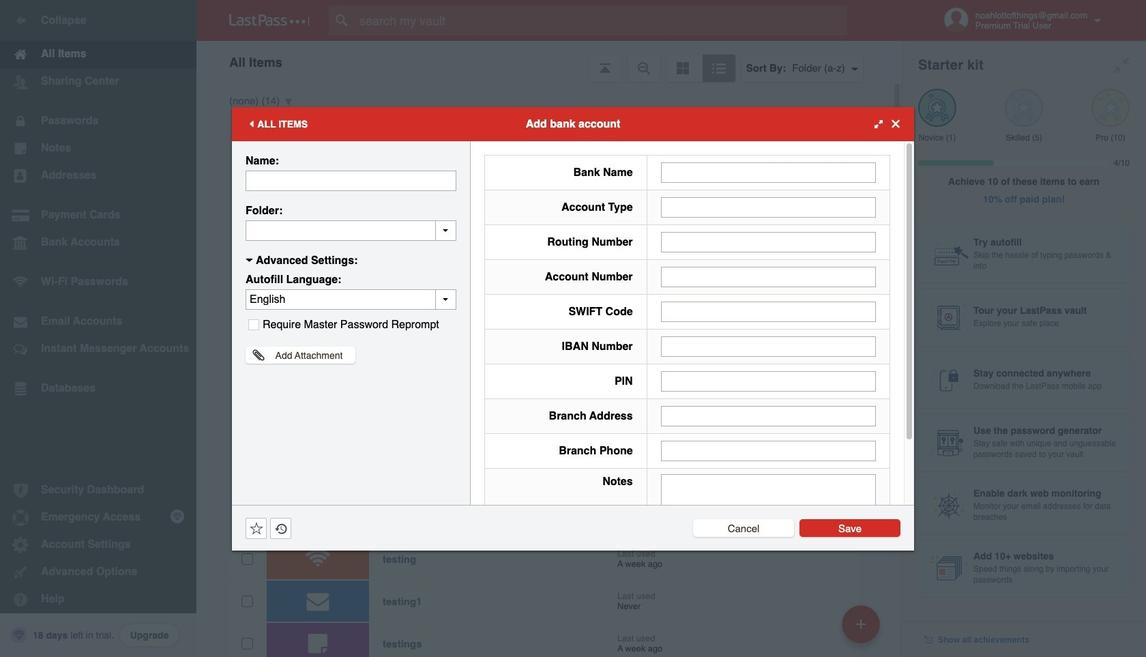 Task type: vqa. For each thing, say whether or not it's contained in the screenshot.
Improve Your Security ICON
no



Task type: describe. For each thing, give the bounding box(es) containing it.
vault options navigation
[[197, 41, 902, 82]]

new item navigation
[[837, 601, 888, 657]]



Task type: locate. For each thing, give the bounding box(es) containing it.
search my vault text field
[[329, 5, 874, 35]]

None text field
[[246, 220, 457, 241], [661, 232, 876, 252], [661, 301, 876, 322], [661, 371, 876, 391], [661, 440, 876, 461], [661, 474, 876, 559], [246, 220, 457, 241], [661, 232, 876, 252], [661, 301, 876, 322], [661, 371, 876, 391], [661, 440, 876, 461], [661, 474, 876, 559]]

new item image
[[856, 619, 866, 629]]

dialog
[[232, 107, 914, 567]]

lastpass image
[[229, 14, 310, 27]]

main navigation navigation
[[0, 0, 197, 657]]

Search search field
[[329, 5, 874, 35]]

None text field
[[661, 162, 876, 183], [246, 170, 457, 191], [661, 197, 876, 217], [661, 266, 876, 287], [661, 336, 876, 357], [661, 406, 876, 426], [661, 162, 876, 183], [246, 170, 457, 191], [661, 197, 876, 217], [661, 266, 876, 287], [661, 336, 876, 357], [661, 406, 876, 426]]



